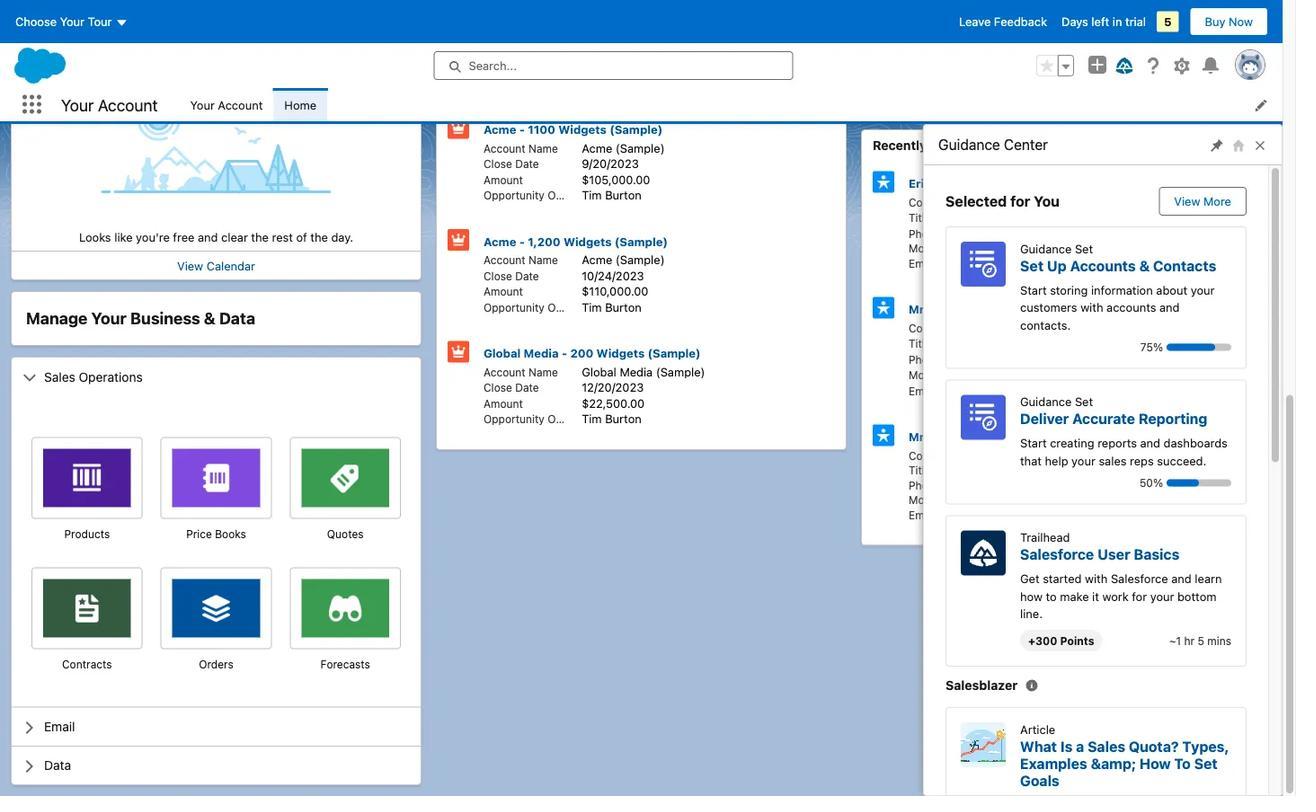 Task type: vqa. For each thing, say whether or not it's contained in the screenshot.
close related to Acme - 1,200 Widgets (Sample)
yes



Task type: locate. For each thing, give the bounding box(es) containing it.
opportunity owner tim burton down "$22,500.00"
[[484, 412, 642, 426]]

1 horizontal spatial &
[[1140, 257, 1150, 274]]

price
[[186, 528, 212, 541]]

progress bar progress bar
[[1167, 344, 1232, 351], [1167, 480, 1232, 487]]

date down global media - 200 widgets (sample) on the top of the page
[[516, 382, 539, 394]]

-
[[520, 123, 525, 136], [520, 235, 525, 248], [562, 347, 568, 360]]

salesforce down basics on the right bottom
[[1111, 572, 1169, 586]]

0 vertical spatial 9/20/2023
[[569, 29, 626, 42]]

your down the contacts
[[1191, 283, 1215, 297]]

3 close date from the top
[[484, 382, 539, 394]]

owner
[[548, 189, 581, 202], [548, 301, 581, 314], [548, 413, 581, 426]]

- left the 200
[[562, 347, 568, 360]]

1 opportunity from the top
[[484, 189, 545, 202]]

0 vertical spatial text default image
[[22, 371, 37, 385]]

info@salesforce.com for email
[[1007, 384, 1121, 397]]

email inside mobile email
[[909, 257, 936, 270]]

1 start from the top
[[1021, 283, 1047, 297]]

3 opportunity from the top
[[484, 413, 545, 426]]

info@salesforce.com for email:
[[995, 29, 1108, 42]]

1 horizontal spatial 1
[[1007, 368, 1013, 382]]

0 horizontal spatial salesforce
[[1021, 546, 1095, 563]]

0 horizontal spatial 1
[[995, 42, 1000, 56]]

global left the 200
[[484, 347, 521, 360]]

and right free
[[198, 230, 218, 244]]

guidance for guidance center
[[939, 136, 1001, 153]]

0 vertical spatial progress bar progress bar
[[1167, 344, 1232, 351]]

quotes button
[[290, 526, 401, 543]]

list
[[179, 88, 1283, 121]]

1 name from the top
[[529, 142, 558, 155]]

5
[[1165, 15, 1172, 28], [1198, 635, 1205, 648]]

you're
[[136, 230, 170, 244]]

beyond imagination
[[1007, 195, 1115, 209]]

guidance down 8005556954
[[1021, 242, 1072, 255]]

sales right a
[[1088, 739, 1126, 756]]

more
[[1204, 195, 1232, 208]]

2 title from the top
[[909, 338, 931, 350]]

salesforce user basics link
[[1021, 546, 1180, 563]]

owner for $110,000.00
[[548, 301, 581, 314]]

sales inside dropdown button
[[44, 370, 75, 384]]

1 vertical spatial 1
[[1007, 368, 1013, 382]]

info@salesforce.com link
[[995, 29, 1108, 42], [1007, 384, 1121, 397]]

close for acme - 1,200 widgets (sample)
[[484, 270, 512, 282]]

data button
[[12, 747, 421, 785]]

1 down lee on the right of the page
[[1007, 368, 1013, 382]]

about
[[1157, 283, 1188, 297]]

mr. for mr. amy jordan (sample)
[[909, 303, 928, 316]]

0 vertical spatial &
[[1140, 257, 1150, 274]]

1 account name from the top
[[484, 142, 558, 155]]

account for acme - 1100 widgets (sample)
[[484, 142, 526, 155]]

close date:
[[460, 29, 523, 42]]

trailhead
[[1021, 531, 1071, 545]]

3 title from the top
[[909, 464, 931, 477]]

widgets for 9/20/2023
[[559, 123, 607, 136]]

widgets
[[559, 123, 607, 136], [564, 235, 612, 248], [597, 347, 645, 360]]

1 horizontal spatial media
[[620, 365, 653, 379]]

set right 'to'
[[1195, 756, 1218, 773]]

global for global media - 200 widgets (sample)
[[484, 347, 521, 360]]

view inside button
[[1175, 195, 1201, 208]]

- for 1100
[[520, 123, 525, 136]]

2 vertical spatial opportunity
[[484, 413, 545, 426]]

amount
[[484, 174, 523, 186], [484, 286, 523, 298], [484, 397, 523, 410]]

account for acme - 1,200 widgets (sample)
[[484, 254, 526, 267]]

2 horizontal spatial your
[[1191, 283, 1215, 297]]

opportunity owner tim burton up acme - 1,200 widgets (sample)
[[484, 188, 642, 202]]

3 date from the top
[[516, 382, 539, 394]]

creating
[[1051, 437, 1095, 450]]

1 amount from the top
[[484, 174, 523, 186]]

2 mobile from the top
[[909, 369, 943, 382]]

2 opportunity owner tim burton from the top
[[484, 300, 642, 314]]

tim down "$22,500.00"
[[582, 412, 602, 426]]

and up bottom
[[1172, 572, 1192, 586]]

opportunity for 1,200
[[484, 301, 545, 314]]

tim down $110,000.00
[[582, 300, 602, 314]]

account name down 1,200
[[484, 254, 558, 267]]

your account down all
[[190, 98, 263, 112]]

1 vertical spatial data
[[44, 759, 71, 774]]

manage your business & data
[[26, 309, 255, 328]]

the right of
[[311, 230, 328, 244]]

your right the manage
[[91, 309, 127, 328]]

your inside trailhead salesforce user basics get started with salesforce and learn how to make it work for your bottom line.
[[1151, 590, 1175, 603]]

title down the amy
[[909, 338, 931, 350]]

0 vertical spatial view
[[195, 34, 221, 47]]

2 start from the top
[[1021, 437, 1047, 450]]

text default image left 'sales operations'
[[22, 371, 37, 385]]

mr. left the amy
[[909, 303, 928, 316]]

global down global media - 200 widgets (sample) on the top of the page
[[582, 365, 617, 379]]

2 text default image from the top
[[22, 760, 37, 774]]

standard contract image
[[64, 580, 110, 632]]

0 vertical spatial -
[[520, 123, 525, 136]]

0 vertical spatial global
[[484, 347, 521, 360]]

200
[[571, 347, 594, 360]]

& right business
[[204, 309, 216, 328]]

3 phone from the top
[[909, 479, 941, 492]]

2 vertical spatial account name
[[484, 366, 558, 379]]

title down mr. tim burton
[[909, 464, 931, 477]]

9/20/2023 up search... button
[[569, 29, 626, 42]]

6389 down days
[[1064, 42, 1093, 56]]

1 horizontal spatial your
[[1151, 590, 1175, 603]]

0 horizontal spatial your account
[[61, 95, 158, 114]]

mobile for mobile
[[909, 369, 943, 382]]

account down acme - 1100 widgets (sample)
[[484, 142, 526, 155]]

email up mr. tim burton
[[909, 385, 936, 397]]

0 vertical spatial mobile
[[909, 242, 943, 255]]

info@salesforce.com link up universal technologies
[[995, 29, 1108, 42]]

1 vertical spatial 6389
[[1077, 368, 1106, 382]]

email right text default image
[[44, 720, 75, 735]]

0 vertical spatial account name
[[484, 142, 558, 155]]

0 horizontal spatial for
[[1011, 193, 1031, 210]]

phone inside title phone mobile email
[[909, 479, 941, 492]]

leave feedback link
[[960, 15, 1048, 28]]

~1 hr 5 mins
[[1170, 635, 1232, 648]]

text default image inside sales operations dropdown button
[[22, 371, 37, 385]]

view for view calendar
[[177, 259, 203, 272]]

date
[[516, 158, 539, 170], [516, 270, 539, 282], [516, 382, 539, 394]]

667- down enterprise,
[[1050, 368, 1077, 382]]

1 mobile from the top
[[909, 242, 943, 255]]

article what is a sales quota? types, examples &amp; how to set goals
[[1021, 723, 1230, 790]]

phone down the amy
[[909, 353, 941, 366]]

0 horizontal spatial your
[[1072, 454, 1096, 468]]

2 name from the top
[[529, 254, 558, 267]]

company for rodgers
[[909, 196, 957, 209]]

0 vertical spatial sales
[[44, 370, 75, 384]]

reps
[[1131, 454, 1154, 468]]

view left all
[[195, 34, 221, 47]]

0 horizontal spatial data
[[44, 759, 71, 774]]

2 vertical spatial mobile
[[909, 494, 943, 507]]

email button
[[12, 708, 421, 746]]

phone for erik
[[909, 228, 941, 240]]

1 vertical spatial name
[[529, 254, 558, 267]]

acme down acme - 1100 widgets (sample)
[[582, 141, 613, 155]]

1 vertical spatial text default image
[[22, 760, 37, 774]]

info@salesforce.com link up deliver
[[1007, 384, 1121, 397]]

mobile for mobile email
[[909, 242, 943, 255]]

2 owner from the top
[[548, 301, 581, 314]]

0 vertical spatial name
[[529, 142, 558, 155]]

set inside the article what is a sales quota? types, examples &amp; how to set goals
[[1195, 756, 1218, 773]]

1 horizontal spatial the
[[311, 230, 328, 244]]

6389 for mobile
[[1077, 368, 1106, 382]]

customers
[[1021, 301, 1078, 314]]

group
[[1037, 55, 1075, 76]]

0 vertical spatial title
[[909, 212, 931, 224]]

tim down $105,000.00
[[582, 188, 602, 202]]

0 vertical spatial 6389
[[1064, 42, 1093, 56]]

mr. up title phone mobile email
[[909, 430, 928, 444]]

sales left operations
[[44, 370, 75, 384]]

0 horizontal spatial global
[[484, 347, 521, 360]]

company down erik
[[909, 196, 957, 209]]

info@salesforce.com
[[995, 29, 1108, 42], [1007, 384, 1121, 397]]

0 vertical spatial phone
[[909, 228, 941, 240]]

2 vertical spatial date
[[516, 382, 539, 394]]

0 vertical spatial owner
[[548, 189, 581, 202]]

2 vertical spatial name
[[529, 366, 558, 379]]

1 vertical spatial global
[[582, 365, 617, 379]]

view down free
[[177, 259, 203, 272]]

2 vertical spatial close date
[[484, 382, 539, 394]]

1 vertical spatial sales
[[1088, 739, 1126, 756]]

1100
[[528, 123, 556, 136]]

1 vertical spatial with
[[1085, 572, 1108, 586]]

mobile up mr. tim burton
[[909, 369, 943, 382]]

0 vertical spatial 1
[[995, 42, 1000, 56]]

your left bottom
[[1151, 590, 1175, 603]]

points
[[1061, 635, 1095, 648]]

1 acme (sample) from the top
[[582, 141, 665, 155]]

1 vertical spatial salesforce
[[1111, 572, 1169, 586]]

days left in trial
[[1062, 15, 1147, 28]]

name down global media - 200 widgets (sample) on the top of the page
[[529, 366, 558, 379]]

the
[[251, 230, 269, 244], [311, 230, 328, 244]]

2 progress bar progress bar from the top
[[1167, 480, 1232, 487]]

with up inc
[[1081, 301, 1104, 314]]

2 account name from the top
[[484, 254, 558, 267]]

1 vertical spatial close date
[[484, 270, 539, 282]]

2 vertical spatial guidance
[[1021, 395, 1072, 409]]

account left home
[[218, 98, 263, 112]]

text default image
[[22, 371, 37, 385], [22, 760, 37, 774]]

1 (800) 667-6389 down the feedback
[[995, 42, 1093, 56]]

owner up the 200
[[548, 301, 581, 314]]

products
[[64, 528, 110, 541]]

account name for 1100
[[484, 142, 558, 155]]

account name down global media - 200 widgets (sample) on the top of the page
[[484, 366, 558, 379]]

1 text default image from the top
[[22, 371, 37, 385]]

1 vertical spatial progress bar progress bar
[[1167, 480, 1232, 487]]

name down the 1100
[[529, 142, 558, 155]]

1 the from the left
[[251, 230, 269, 244]]

2 amount from the top
[[484, 286, 523, 298]]

widgets up '10/24/2023'
[[564, 235, 612, 248]]

started
[[1043, 572, 1082, 586]]

1 progress bar progress bar from the top
[[1167, 344, 1232, 351]]

account name for -
[[484, 366, 558, 379]]

1 vertical spatial info@salesforce.com link
[[1007, 384, 1121, 397]]

rodgers
[[935, 177, 983, 190]]

account down global media - 200 widgets (sample) on the top of the page
[[484, 366, 526, 379]]

(800) up deliver
[[1016, 368, 1047, 382]]

3 company from the top
[[909, 450, 957, 462]]

sales
[[44, 370, 75, 384], [1088, 739, 1126, 756]]

global media (sample)
[[582, 365, 706, 379]]

manage
[[26, 309, 88, 328]]

mr. tim burton
[[909, 430, 995, 444]]

1 vertical spatial title
[[909, 338, 931, 350]]

1 (800) 667-6389 for mobile
[[1007, 368, 1106, 382]]

2 date from the top
[[516, 270, 539, 282]]

1 (800) 667-6389
[[995, 42, 1093, 56], [1007, 368, 1106, 382]]

1 vertical spatial 667-
[[1050, 368, 1077, 382]]

1 vertical spatial (800)
[[1016, 368, 1047, 382]]

company down the amy
[[909, 322, 957, 335]]

0 horizontal spatial &
[[204, 309, 216, 328]]

view left 'more'
[[1175, 195, 1201, 208]]

- left the 1100
[[520, 123, 525, 136]]

1 horizontal spatial salesforce
[[1111, 572, 1169, 586]]

date down 1,200
[[516, 270, 539, 282]]

3 name from the top
[[529, 366, 558, 379]]

orders
[[199, 659, 234, 671]]

salesforce
[[1021, 546, 1095, 563], [1111, 572, 1169, 586]]

widgets for 10/24/2023
[[564, 235, 612, 248]]

guidance center
[[939, 136, 1049, 153]]

close for acme - 1100 widgets (sample)
[[484, 158, 512, 170]]

1 vertical spatial widgets
[[564, 235, 612, 248]]

acme (sample) up '10/24/2023'
[[582, 253, 665, 267]]

2 the from the left
[[311, 230, 328, 244]]

title phone mobile email
[[909, 464, 943, 522]]

mobile up the amy
[[909, 242, 943, 255]]

2 vertical spatial amount
[[484, 397, 523, 410]]

data inside dropdown button
[[44, 759, 71, 774]]

phone:
[[886, 42, 924, 56]]

2 close date from the top
[[484, 270, 539, 282]]

in
[[1113, 15, 1123, 28]]

1 phone from the top
[[909, 228, 941, 240]]

contacts.
[[1021, 318, 1071, 332]]

acme (sample)
[[582, 141, 665, 155], [582, 253, 665, 267]]

amount for acme - 1100 widgets (sample)
[[484, 174, 523, 186]]

& up information
[[1140, 257, 1150, 274]]

opportunity for -
[[484, 413, 545, 426]]

opportunity owner tim burton for $110,000.00
[[484, 300, 642, 314]]

0 vertical spatial your
[[1191, 283, 1215, 297]]

tim for $105,000.00
[[582, 188, 602, 202]]

0 vertical spatial company
[[909, 196, 957, 209]]

media up 12/20/2023
[[620, 365, 653, 379]]

name
[[529, 142, 558, 155], [529, 254, 558, 267], [529, 366, 558, 379]]

acme - 1100 widgets (sample)
[[484, 123, 663, 136]]

account name down the 1100
[[484, 142, 558, 155]]

company
[[909, 196, 957, 209], [909, 322, 957, 335], [909, 450, 957, 462]]

forecasts
[[321, 659, 370, 671]]

close date down 1,200
[[484, 270, 539, 282]]

info@salesforce.com link for email
[[1007, 384, 1121, 397]]

667- down days
[[1037, 42, 1064, 56]]

text default image inside data dropdown button
[[22, 760, 37, 774]]

owner up acme - 1,200 widgets (sample)
[[548, 189, 581, 202]]

viewed
[[933, 138, 978, 153]]

guidance up rodgers
[[939, 136, 1001, 153]]

1 horizontal spatial global
[[582, 365, 617, 379]]

set up accurate
[[1076, 395, 1094, 409]]

owner down the 200
[[548, 413, 581, 426]]

your inside guidance set set up accounts & contacts start storing information about your customers with accounts and contacts.
[[1191, 283, 1215, 297]]

email down mr. tim burton
[[909, 509, 936, 522]]

0 vertical spatial acme (sample)
[[582, 141, 665, 155]]

1 horizontal spatial for
[[1133, 590, 1148, 603]]

list containing your account
[[179, 88, 1283, 121]]

1 close date from the top
[[484, 158, 539, 170]]

1 owner from the top
[[548, 189, 581, 202]]

1 vertical spatial mr.
[[909, 430, 928, 444]]

accurate
[[1073, 411, 1136, 428]]

sales inside the article what is a sales quota? types, examples &amp; how to set goals
[[1088, 739, 1126, 756]]

1 vertical spatial mobile
[[909, 369, 943, 382]]

3 owner from the top
[[548, 413, 581, 426]]

0 vertical spatial 667-
[[1037, 42, 1064, 56]]

0 vertical spatial start
[[1021, 283, 1047, 297]]

hr
[[1185, 635, 1195, 648]]

0 vertical spatial (800)
[[1003, 42, 1034, 56]]

salesforce down trailhead
[[1021, 546, 1095, 563]]

2 mr. from the top
[[909, 430, 928, 444]]

0 vertical spatial date
[[516, 158, 539, 170]]

guidance inside guidance set deliver accurate reporting start creating reports and dashboards that help your sales reps succeed.
[[1021, 395, 1072, 409]]

for right 'work'
[[1133, 590, 1148, 603]]

1 vertical spatial for
[[1133, 590, 1148, 603]]

guidance
[[939, 136, 1001, 153], [1021, 242, 1072, 255], [1021, 395, 1072, 409]]

progress bar progress bar right the 75% at the top right of page
[[1167, 344, 1232, 351]]

lee enterprise, inc
[[1007, 321, 1109, 335]]

guidance inside guidance set set up accounts & contacts start storing information about your customers with accounts and contacts.
[[1021, 242, 1072, 255]]

1 vertical spatial start
[[1021, 437, 1047, 450]]

work
[[1103, 590, 1129, 603]]

that
[[1021, 454, 1042, 468]]

account inside list
[[218, 98, 263, 112]]

3 amount from the top
[[484, 397, 523, 410]]

senior marketing assistant
[[1007, 211, 1153, 224]]

start inside guidance set set up accounts & contacts start storing information about your customers with accounts and contacts.
[[1021, 283, 1047, 297]]

12/20/2023
[[582, 381, 644, 394]]

0 horizontal spatial sales
[[44, 370, 75, 384]]

667- for phone:
[[1037, 42, 1064, 56]]

close date for acme - 1,200 widgets (sample)
[[484, 270, 539, 282]]

guidance for guidance set deliver accurate reporting start creating reports and dashboards that help your sales reps succeed.
[[1021, 395, 1072, 409]]

3 mobile from the top
[[909, 494, 943, 507]]

with up it at right
[[1085, 572, 1108, 586]]

the left rest
[[251, 230, 269, 244]]

5 right hr
[[1198, 635, 1205, 648]]

and inside guidance set deliver accurate reporting start creating reports and dashboards that help your sales reps succeed.
[[1141, 437, 1161, 450]]

date down the 1100
[[516, 158, 539, 170]]

2 vertical spatial view
[[177, 259, 203, 272]]

1 title from the top
[[909, 212, 931, 224]]

2 company from the top
[[909, 322, 957, 335]]

2 phone from the top
[[909, 353, 941, 366]]

0 vertical spatial opportunity
[[484, 189, 545, 202]]

0 vertical spatial media
[[524, 347, 559, 360]]

3 account name from the top
[[484, 366, 558, 379]]

1 company from the top
[[909, 196, 957, 209]]

title for erik
[[909, 212, 931, 224]]

and down the about
[[1160, 301, 1180, 314]]

is
[[1061, 739, 1073, 756]]

1 vertical spatial media
[[620, 365, 653, 379]]

0 vertical spatial with
[[1081, 301, 1104, 314]]

owner for $22,500.00
[[548, 413, 581, 426]]

up
[[1048, 257, 1067, 274]]

your down creating
[[1072, 454, 1096, 468]]

account name for 1,200
[[484, 254, 558, 267]]

0 vertical spatial 1 (800) 667-6389
[[995, 42, 1093, 56]]

1 mr. from the top
[[909, 303, 928, 316]]

your account down events
[[61, 95, 158, 114]]

6389 up accurate
[[1077, 368, 1106, 382]]

1 vertical spatial view
[[1175, 195, 1201, 208]]

phone up mobile email
[[909, 228, 941, 240]]

0 vertical spatial close date
[[484, 158, 539, 170]]

imagination
[[1051, 195, 1115, 209]]

0 vertical spatial 5
[[1165, 15, 1172, 28]]

opportunity owner tim burton for $105,000.00
[[484, 188, 642, 202]]

2 acme (sample) from the top
[[582, 253, 665, 267]]

1 (800) 667-6389 up deliver
[[1007, 368, 1106, 382]]

0 vertical spatial mr.
[[909, 303, 928, 316]]

- left 1,200
[[520, 235, 525, 248]]

your down view all link
[[190, 98, 215, 112]]

1 vertical spatial date
[[516, 270, 539, 282]]

for
[[1011, 193, 1031, 210], [1133, 590, 1148, 603]]

1 vertical spatial guidance
[[1021, 242, 1072, 255]]

2 vertical spatial company
[[909, 450, 957, 462]]

1 vertical spatial owner
[[548, 301, 581, 314]]

0 vertical spatial info@salesforce.com
[[995, 29, 1108, 42]]

your left tour
[[60, 15, 85, 28]]

user
[[1098, 546, 1131, 563]]

salesblazer
[[946, 679, 1018, 693]]

2 vertical spatial opportunity owner tim burton
[[484, 412, 642, 426]]

company for amy
[[909, 322, 957, 335]]

tim left help
[[1007, 449, 1028, 462]]

1 vertical spatial -
[[520, 235, 525, 248]]

widgets right the 1100
[[559, 123, 607, 136]]

6389 for phone:
[[1064, 42, 1093, 56]]

3 opportunity owner tim burton from the top
[[484, 412, 642, 426]]

widgets up global media (sample)
[[597, 347, 645, 360]]

phone down mr. tim burton
[[909, 479, 941, 492]]

account down events
[[98, 95, 158, 114]]

selected
[[946, 193, 1008, 210]]

and
[[198, 230, 218, 244], [1160, 301, 1180, 314], [1141, 437, 1161, 450], [1172, 572, 1192, 586]]

info@salesforce.com link for email:
[[995, 29, 1108, 42]]

1 date from the top
[[516, 158, 539, 170]]

leads
[[981, 138, 1018, 153]]

recently-viewed leads (3)
[[873, 138, 1040, 153]]

1 vertical spatial account name
[[484, 254, 558, 267]]

email up the amy
[[909, 257, 936, 270]]

1 vertical spatial phone
[[909, 353, 941, 366]]

email inside title phone mobile email
[[909, 509, 936, 522]]

email inside dropdown button
[[44, 720, 75, 735]]

name for 1,200
[[529, 254, 558, 267]]

1 vertical spatial 1 (800) 667-6389
[[1007, 368, 1106, 382]]

1 horizontal spatial 5
[[1198, 635, 1205, 648]]

tim for $22,500.00
[[582, 412, 602, 426]]

1 vertical spatial 5
[[1198, 635, 1205, 648]]

75%
[[1141, 341, 1164, 354]]

1 opportunity owner tim burton from the top
[[484, 188, 642, 202]]

company down mr. tim burton
[[909, 450, 957, 462]]

operations
[[79, 370, 143, 384]]

1 vertical spatial info@salesforce.com
[[1007, 384, 1121, 397]]

1 vertical spatial your
[[1072, 454, 1096, 468]]

0 vertical spatial guidance
[[939, 136, 1001, 153]]

0 vertical spatial opportunity owner tim burton
[[484, 188, 642, 202]]

set up accounts
[[1076, 242, 1094, 255]]

tim for $110,000.00
[[582, 300, 602, 314]]

2 opportunity from the top
[[484, 301, 545, 314]]

opportunity owner tim burton up the 200
[[484, 300, 642, 314]]

start up that
[[1021, 437, 1047, 450]]

title down erik
[[909, 212, 931, 224]]

account name
[[484, 142, 558, 155], [484, 254, 558, 267], [484, 366, 558, 379]]



Task type: describe. For each thing, give the bounding box(es) containing it.
0 vertical spatial salesforce
[[1021, 546, 1095, 563]]

opportunity for 1100
[[484, 189, 545, 202]]

buy
[[1206, 15, 1226, 28]]

+300 points
[[1029, 635, 1095, 648]]

title inside title phone mobile email
[[909, 464, 931, 477]]

&amp;
[[1091, 756, 1137, 773]]

tim up title phone mobile email
[[931, 430, 952, 444]]

free
[[173, 230, 195, 244]]

your inside list
[[190, 98, 215, 112]]

universal technologies
[[995, 56, 1120, 69]]

1,200
[[528, 235, 561, 248]]

start inside guidance set deliver accurate reporting start creating reports and dashboards that help your sales reps succeed.
[[1021, 437, 1047, 450]]

account for global media - 200 widgets (sample)
[[484, 366, 526, 379]]

leave feedback
[[960, 15, 1048, 28]]

view more button
[[1160, 187, 1247, 216]]

view for view all
[[195, 34, 221, 47]]

close date for global media - 200 widgets (sample)
[[484, 382, 539, 394]]

to
[[1175, 756, 1191, 773]]

+300
[[1029, 635, 1058, 648]]

view all link
[[195, 34, 238, 47]]

guidance for guidance set set up accounts & contacts start storing information about your customers with accounts and contacts.
[[1021, 242, 1072, 255]]

progress bar image
[[1167, 344, 1216, 351]]

now
[[1229, 15, 1254, 28]]

your account link
[[179, 88, 274, 121]]

and inside trailhead salesforce user basics get started with salesforce and learn how to make it work for your bottom line.
[[1172, 572, 1192, 586]]

assistant
[[1103, 211, 1153, 224]]

$110,000.00
[[582, 285, 649, 298]]

today's
[[22, 75, 71, 89]]

your down today's events
[[61, 95, 94, 114]]

(800) for phone:
[[1003, 42, 1034, 56]]

media for -
[[524, 347, 559, 360]]

line.
[[1021, 607, 1043, 621]]

acme left 1,200
[[484, 235, 517, 248]]

sales operations button
[[12, 358, 421, 396]]

deliver
[[1021, 411, 1070, 428]]

andy
[[886, 7, 922, 24]]

2 vertical spatial -
[[562, 347, 568, 360]]

acme (sample) for 9/20/2023
[[582, 141, 665, 155]]

acme left the 1100
[[484, 123, 517, 136]]

business
[[130, 309, 200, 328]]

date:
[[494, 29, 523, 42]]

accounts
[[1071, 257, 1136, 274]]

like
[[114, 230, 133, 244]]

books
[[215, 528, 246, 541]]

types,
[[1183, 739, 1230, 756]]

how
[[1140, 756, 1172, 773]]

sales
[[1099, 454, 1127, 468]]

senior
[[1007, 211, 1042, 224]]

smith
[[926, 7, 967, 24]]

guidance set set up accounts & contacts start storing information about your customers with accounts and contacts.
[[1021, 242, 1217, 332]]

title for mr.
[[909, 338, 931, 350]]

with inside guidance set set up accounts & contacts start storing information about your customers with accounts and contacts.
[[1081, 301, 1104, 314]]

opportunity owner tim burton for $22,500.00
[[484, 412, 642, 426]]

1 vertical spatial &
[[204, 309, 216, 328]]

standard forecasting3 image
[[322, 580, 369, 632]]

- for 1,200
[[520, 235, 525, 248]]

how
[[1021, 590, 1043, 603]]

view more
[[1175, 195, 1232, 208]]

quota?
[[1129, 739, 1179, 756]]

date for -
[[516, 382, 539, 394]]

global for global media (sample)
[[582, 365, 617, 379]]

media for (sample)
[[620, 365, 653, 379]]

text default image for sales operations
[[22, 371, 37, 385]]

progress bar image
[[1167, 480, 1200, 487]]

basics
[[1135, 546, 1180, 563]]

view calendar link
[[177, 259, 255, 272]]

today's events
[[22, 75, 116, 89]]

reporting
[[1139, 411, 1208, 428]]

0 vertical spatial for
[[1011, 193, 1031, 210]]

what is a sales quota? types, examples &amp; how to set goals link
[[1021, 739, 1230, 790]]

amount for global media - 200 widgets (sample)
[[484, 397, 523, 410]]

company:
[[886, 56, 941, 69]]

andy smith (sample)
[[886, 7, 1034, 24]]

bottom
[[1178, 590, 1217, 603]]

mobile email
[[909, 242, 943, 270]]

set up accounts & contacts link
[[1021, 257, 1217, 274]]

date for 1,200
[[516, 270, 539, 282]]

storing
[[1051, 283, 1089, 297]]

your inside guidance set deliver accurate reporting start creating reports and dashboards that help your sales reps succeed.
[[1072, 454, 1096, 468]]

close date for acme - 1100 widgets (sample)
[[484, 158, 539, 170]]

(800) for mobile
[[1016, 368, 1047, 382]]

progress bar progress bar for set up accounts & contacts
[[1167, 344, 1232, 351]]

article
[[1021, 723, 1056, 737]]

dashboards
[[1164, 437, 1228, 450]]

day.
[[331, 230, 353, 244]]

& inside guidance set set up accounts & contacts start storing information about your customers with accounts and contacts.
[[1140, 257, 1150, 274]]

company for tim
[[909, 450, 957, 462]]

tim burton enterprises
[[1007, 449, 1132, 462]]

standard quote image
[[322, 449, 369, 502]]

choose
[[15, 15, 57, 28]]

inc
[[1093, 321, 1109, 335]]

1 horizontal spatial data
[[219, 309, 255, 328]]

events
[[74, 75, 116, 89]]

burton for $105,000.00
[[605, 188, 642, 202]]

set inside guidance set deliver accurate reporting start creating reports and dashboards that help your sales reps succeed.
[[1076, 395, 1094, 409]]

text default image for data
[[22, 760, 37, 774]]

1 for mobile
[[1007, 368, 1013, 382]]

0 horizontal spatial 5
[[1165, 15, 1172, 28]]

global media - 200 widgets (sample)
[[484, 347, 701, 360]]

standard order image
[[193, 580, 240, 632]]

selected for you
[[946, 193, 1060, 210]]

burton for $22,500.00
[[605, 412, 642, 426]]

$22,500.00
[[582, 397, 645, 410]]

standard product2 image
[[64, 449, 110, 502]]

name for -
[[529, 366, 558, 379]]

lee
[[1007, 321, 1027, 335]]

learn
[[1196, 572, 1223, 586]]

contacts
[[1154, 257, 1217, 274]]

acme (sample) for 10/24/2023
[[582, 253, 665, 267]]

amount for acme - 1,200 widgets (sample)
[[484, 286, 523, 298]]

date for 1100
[[516, 158, 539, 170]]

view all
[[195, 34, 238, 47]]

buy now
[[1206, 15, 1254, 28]]

667- for mobile
[[1050, 368, 1077, 382]]

leave
[[960, 15, 991, 28]]

view for view more
[[1175, 195, 1201, 208]]

goals
[[1021, 773, 1060, 790]]

burton for $110,000.00
[[605, 300, 642, 314]]

close for global media - 200 widgets (sample)
[[484, 382, 512, 394]]

what
[[1021, 739, 1058, 756]]

center
[[1005, 136, 1049, 153]]

1 vertical spatial 9/20/2023
[[582, 157, 639, 170]]

trial
[[1126, 15, 1147, 28]]

enterprise,
[[1030, 321, 1089, 335]]

set left up
[[1021, 257, 1044, 274]]

1 for phone:
[[995, 42, 1000, 56]]

name for 1100
[[529, 142, 558, 155]]

text default image
[[22, 721, 37, 735]]

calendar
[[207, 259, 255, 272]]

beyond
[[1007, 195, 1048, 209]]

mr. for mr. tim burton
[[909, 430, 928, 444]]

and inside guidance set set up accounts & contacts start storing information about your customers with accounts and contacts.
[[1160, 301, 1180, 314]]

sales operations
[[44, 370, 143, 384]]

acme up '10/24/2023'
[[582, 253, 613, 267]]

universal
[[995, 56, 1045, 69]]

for inside trailhead salesforce user basics get started with salesforce and learn how to make it work for your bottom line.
[[1133, 590, 1148, 603]]

standard pricebook2 image
[[193, 449, 240, 502]]

1 (800) 667-6389 for phone:
[[995, 42, 1093, 56]]

your inside dropdown button
[[60, 15, 85, 28]]

phone for mr.
[[909, 353, 941, 366]]

reports
[[1098, 437, 1138, 450]]

amy
[[931, 303, 957, 316]]

1 horizontal spatial your account
[[190, 98, 263, 112]]

progress bar progress bar for deliver accurate reporting
[[1167, 480, 1232, 487]]

days
[[1062, 15, 1089, 28]]

2 vertical spatial widgets
[[597, 347, 645, 360]]

with inside trailhead salesforce user basics get started with salesforce and learn how to make it work for your bottom line.
[[1085, 572, 1108, 586]]

jordan
[[960, 303, 1000, 316]]

get
[[1021, 572, 1040, 586]]

tour
[[88, 15, 112, 28]]

choose your tour
[[15, 15, 112, 28]]

owner for $105,000.00
[[548, 189, 581, 202]]

erik
[[909, 177, 932, 190]]

erik rodgers
[[909, 177, 983, 190]]

help
[[1045, 454, 1069, 468]]



